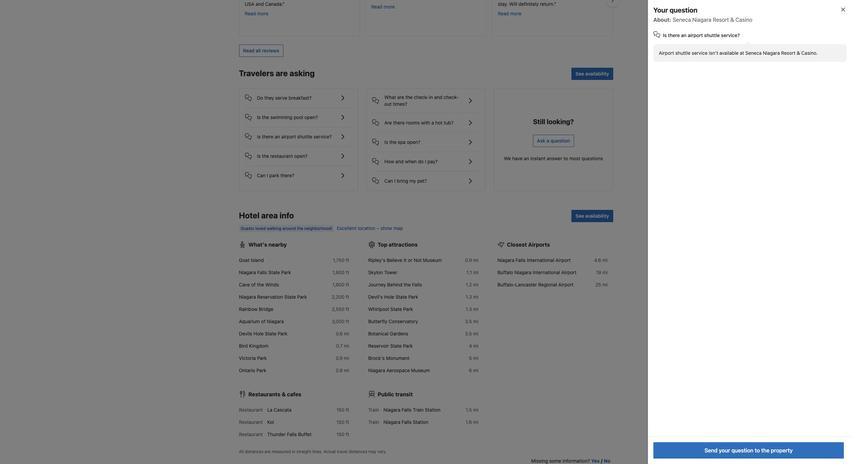 Task type: locate. For each thing, give the bounding box(es) containing it.
see availability
[[576, 71, 609, 77], [576, 213, 609, 219]]

the inside is the swimming pool open? button
[[262, 114, 269, 120]]

question for ask a question
[[551, 138, 570, 144]]

0 horizontal spatial and
[[396, 159, 404, 164]]

ft
[[346, 257, 349, 263], [346, 270, 349, 275], [346, 282, 349, 288], [346, 294, 349, 300], [346, 306, 349, 312], [346, 319, 349, 324], [346, 407, 349, 413], [346, 419, 349, 425], [346, 432, 349, 437]]

150 ft for cascata
[[337, 407, 349, 413]]

is down about:
[[663, 32, 667, 38]]

bird
[[239, 343, 248, 349]]

2,200
[[332, 294, 345, 300]]

airport inside button
[[281, 134, 296, 139]]

airport left service
[[659, 50, 675, 56]]

mi for buffalo niagara international airport
[[603, 270, 608, 275]]

0 horizontal spatial are
[[265, 449, 271, 454]]

niagara falls international airport
[[498, 257, 571, 263]]

2 3.5 from the top
[[465, 331, 472, 337]]

1 1.3 from the top
[[466, 294, 472, 300]]

1 availability from the top
[[586, 71, 609, 77]]

airport up buffalo niagara international airport
[[556, 257, 571, 263]]

seneca right at
[[746, 50, 762, 56]]

distances right 'all'
[[245, 449, 264, 454]]

1,800 ft
[[333, 270, 349, 275], [333, 282, 349, 288]]

in
[[429, 94, 433, 100], [292, 449, 296, 454]]

2 150 ft from the top
[[337, 419, 349, 425]]

have
[[513, 155, 523, 161]]

0 vertical spatial 3.5 mi
[[465, 319, 479, 324]]

not
[[414, 257, 422, 263]]

1 vertical spatial 0.9 mi
[[336, 355, 349, 361]]

your
[[719, 448, 731, 454]]

2 check- from the left
[[444, 94, 459, 100]]

are inside what are the check-in and check- out times?
[[398, 94, 404, 100]]

1 horizontal spatial seneca
[[746, 50, 762, 56]]

the inside is the spa open? button
[[390, 139, 397, 145]]

0 vertical spatial 150
[[337, 407, 345, 413]]

0.9 mi
[[465, 257, 479, 263], [336, 355, 349, 361], [336, 368, 349, 373]]

the
[[406, 94, 413, 100], [262, 114, 269, 120], [390, 139, 397, 145], [262, 153, 269, 159], [257, 282, 264, 288], [404, 282, 411, 288], [762, 448, 770, 454]]

2 availability from the top
[[586, 213, 609, 219]]

is for is the swimming pool open? button
[[257, 114, 261, 120]]

a right ask on the right
[[547, 138, 550, 144]]

read more button
[[372, 3, 395, 10], [245, 10, 269, 17], [498, 10, 522, 17]]

check- up are there rooms with a hot tub? button
[[414, 94, 429, 100]]

resort
[[713, 17, 729, 23], [782, 50, 796, 56]]

i left park
[[267, 173, 268, 178]]

1,800 ft down 1,750 ft
[[333, 270, 349, 275]]

falls for station
[[402, 419, 412, 425]]

1 vertical spatial see availability
[[576, 213, 609, 219]]

0 horizontal spatial there
[[262, 134, 274, 139]]

0 vertical spatial 1,800 ft
[[333, 270, 349, 275]]

0 horizontal spatial of
[[251, 282, 256, 288]]

airport right regional
[[559, 282, 574, 288]]

restaurant
[[270, 153, 293, 159]]

mi for devil's hole state park
[[474, 294, 479, 300]]

ft for goat island
[[346, 257, 349, 263]]

open? up can i park there? "button"
[[294, 153, 308, 159]]

2 vertical spatial 0.9
[[336, 368, 343, 373]]

niagara up cave
[[239, 270, 256, 275]]

are there rooms with a hot tub?
[[385, 120, 454, 126]]

2 horizontal spatial &
[[797, 50, 801, 56]]

2 vertical spatial 150
[[337, 432, 345, 437]]

1 horizontal spatial an
[[524, 155, 530, 161]]

1 150 ft from the top
[[337, 407, 349, 413]]

falls down the closest
[[516, 257, 526, 263]]

mi for bird kingdom
[[344, 343, 349, 349]]

believe
[[387, 257, 403, 263]]

brock's
[[368, 355, 385, 361]]

3 150 from the top
[[337, 432, 345, 437]]

1 vertical spatial see availability button
[[572, 210, 614, 222]]

0 horizontal spatial "
[[283, 1, 285, 7]]

there down swimming
[[262, 134, 274, 139]]

lancaster
[[516, 282, 537, 288]]

museum right not
[[423, 257, 442, 263]]

1 restaurant from the top
[[239, 407, 263, 413]]

koi
[[267, 419, 274, 425]]

falls right behind
[[412, 282, 422, 288]]

0 vertical spatial seneca
[[673, 17, 691, 23]]

in left the straight
[[292, 449, 296, 454]]

is inside the your question dialog
[[663, 32, 667, 38]]

0 vertical spatial question
[[670, 6, 698, 14]]

of right cave
[[251, 282, 256, 288]]

state for 1,800 ft
[[268, 270, 280, 275]]

seneca right about:
[[673, 17, 691, 23]]

there inside the your question dialog
[[668, 32, 680, 38]]

and up hot
[[434, 94, 443, 100]]

travelers
[[239, 68, 274, 78]]

2 1.3 from the top
[[466, 306, 472, 312]]

is there an airport shuttle service? up service
[[663, 32, 740, 38]]

mi for victoria park
[[344, 355, 349, 361]]

0 horizontal spatial &
[[282, 391, 286, 397]]

0 vertical spatial 0.9
[[465, 257, 472, 263]]

check-
[[414, 94, 429, 100], [444, 94, 459, 100]]

1 horizontal spatial more
[[384, 4, 395, 9]]

the left "property"
[[762, 448, 770, 454]]

hole
[[384, 294, 394, 300], [254, 331, 264, 337]]

0 vertical spatial see availability button
[[572, 68, 614, 80]]

the inside what are the check-in and check- out times?
[[406, 94, 413, 100]]

airport down is the swimming pool open?
[[281, 134, 296, 139]]

0 vertical spatial shuttle
[[705, 32, 720, 38]]

can inside can i park there? "button"
[[257, 173, 266, 178]]

train down public
[[368, 407, 379, 413]]

1 3.5 mi from the top
[[465, 319, 479, 324]]

station up niagara falls station
[[425, 407, 441, 413]]

7 ft from the top
[[346, 407, 349, 413]]

1 horizontal spatial there
[[393, 120, 405, 126]]

1 vertical spatial to
[[755, 448, 760, 454]]

restaurants & cafes
[[249, 391, 302, 397]]

niagara up service
[[693, 17, 712, 23]]

1.3 mi for whirlpool state park
[[466, 306, 479, 312]]

tower
[[384, 270, 398, 275]]

0 horizontal spatial can
[[257, 173, 266, 178]]

resort left "casino"
[[713, 17, 729, 23]]

mi for buffalo-lancaster regional airport
[[603, 282, 608, 288]]

read more for the rightmost read more button
[[498, 10, 522, 16]]

falls left buffet
[[287, 432, 297, 437]]

cascata
[[274, 407, 292, 413]]

whirlpool
[[368, 306, 389, 312]]

an right have
[[524, 155, 530, 161]]

is the swimming pool open? button
[[245, 108, 353, 121]]

0 vertical spatial an
[[682, 32, 687, 38]]

0 vertical spatial is there an airport shuttle service?
[[663, 32, 740, 38]]

150 ft for falls
[[337, 432, 349, 437]]

question inside button
[[732, 448, 754, 454]]

is there an airport shuttle service? inside the your question dialog
[[663, 32, 740, 38]]

rainbow
[[239, 306, 258, 312]]

2 vertical spatial question
[[732, 448, 754, 454]]

reservation
[[257, 294, 283, 300]]

1 horizontal spatial hole
[[384, 294, 394, 300]]

1 see availability from the top
[[576, 71, 609, 77]]

2,200 ft
[[332, 294, 349, 300]]

see availability for info
[[576, 213, 609, 219]]

of
[[251, 282, 256, 288], [261, 319, 266, 324]]

ft for cave of the winds
[[346, 282, 349, 288]]

more for the rightmost read more button
[[511, 10, 522, 16]]

1,800 for niagara falls state park
[[333, 270, 345, 275]]

3 150 ft from the top
[[337, 432, 349, 437]]

open? right pool
[[305, 114, 318, 120]]

in for measured
[[292, 449, 296, 454]]

can left park
[[257, 173, 266, 178]]

niagara inside the your question about: seneca niagara resort & casino
[[693, 17, 712, 23]]

i inside button
[[425, 159, 426, 164]]

is left restaurant
[[257, 153, 261, 159]]

1 vertical spatial international
[[533, 270, 560, 275]]

rooms
[[406, 120, 420, 126]]

the left spa
[[390, 139, 397, 145]]

1 vertical spatial availability
[[586, 213, 609, 219]]

falls for state
[[257, 270, 267, 275]]

service? up available
[[722, 32, 740, 38]]

la cascata
[[267, 407, 292, 413]]

6 ft from the top
[[346, 319, 349, 324]]

in up are there rooms with a hot tub? button
[[429, 94, 433, 100]]

train up may
[[368, 419, 379, 425]]

1 horizontal spatial distances
[[349, 449, 368, 454]]

1 vertical spatial 0.9
[[336, 355, 343, 361]]

an down swimming
[[275, 134, 280, 139]]

see for asking
[[576, 71, 584, 77]]

2 horizontal spatial i
[[425, 159, 426, 164]]

2 ft from the top
[[346, 270, 349, 275]]

1 horizontal spatial can
[[385, 178, 393, 184]]

i inside 'button'
[[395, 178, 396, 184]]

airport up service
[[688, 32, 703, 38]]

1,800 down 1,750
[[333, 270, 345, 275]]

casino.
[[802, 50, 818, 56]]

1 vertical spatial 1,800 ft
[[333, 282, 349, 288]]

this is a carousel with rotating slides. it displays featured reviews of the property. use the next and previous buttons to navigate. region
[[234, 0, 619, 39]]

travel
[[337, 449, 348, 454]]

1 1,800 from the top
[[333, 270, 345, 275]]

3.5 mi for butterfly conservatory
[[465, 319, 479, 324]]

mi for botanical gardens
[[474, 331, 479, 337]]

in inside what are the check-in and check- out times?
[[429, 94, 433, 100]]

mi for butterfly conservatory
[[474, 319, 479, 324]]

service? up is the restaurant open? button
[[314, 134, 332, 139]]

niagara aerospace museum
[[368, 368, 430, 373]]

buffalo-lancaster regional airport
[[498, 282, 574, 288]]

1 vertical spatial a
[[547, 138, 550, 144]]

& left "casino"
[[731, 17, 735, 23]]

i right do
[[425, 159, 426, 164]]

0.9 mi for ontario park
[[336, 368, 349, 373]]

pet?
[[418, 178, 427, 184]]

1,800 ft for niagara falls state park
[[333, 270, 349, 275]]

can for can i park there?
[[257, 173, 266, 178]]

2 horizontal spatial more
[[511, 10, 522, 16]]

1 1.3 mi from the top
[[466, 294, 479, 300]]

the right behind
[[404, 282, 411, 288]]

devils
[[239, 331, 252, 337]]

0 vertical spatial hole
[[384, 294, 394, 300]]

1 distances from the left
[[245, 449, 264, 454]]

i inside "button"
[[267, 173, 268, 178]]

hole up kingdom
[[254, 331, 264, 337]]

airport left 19 at the bottom right of page
[[562, 270, 577, 275]]

0 vertical spatial airport
[[688, 32, 703, 38]]

1 horizontal spatial &
[[731, 17, 735, 23]]

0 horizontal spatial seneca
[[673, 17, 691, 23]]

2 vertical spatial an
[[524, 155, 530, 161]]

1.3 for whirlpool state park
[[466, 306, 472, 312]]

1 see availability button from the top
[[572, 68, 614, 80]]

question up "answer"
[[551, 138, 570, 144]]

falls
[[516, 257, 526, 263], [257, 270, 267, 275], [412, 282, 422, 288], [402, 407, 412, 413], [402, 419, 412, 425], [287, 432, 297, 437]]

falls up cave of the winds on the bottom left of the page
[[257, 270, 267, 275]]

3,000
[[332, 319, 345, 324]]

3 ft from the top
[[346, 282, 349, 288]]

1 horizontal spatial is there an airport shuttle service?
[[663, 32, 740, 38]]

ft for niagara reservation state park
[[346, 294, 349, 300]]

0.9 for victoria park
[[336, 355, 343, 361]]

distances left may
[[349, 449, 368, 454]]

kingdom
[[249, 343, 269, 349]]

your question dialog
[[638, 0, 853, 464]]

buffet
[[298, 432, 312, 437]]

1 150 from the top
[[337, 407, 345, 413]]

1 vertical spatial service?
[[314, 134, 332, 139]]

2 vertical spatial shuttle
[[297, 134, 312, 139]]

skylon
[[368, 270, 383, 275]]

restaurant left la
[[239, 407, 263, 413]]

park right ontario
[[257, 368, 266, 373]]

mi for journey behind the falls
[[474, 282, 479, 288]]

niagara up buffalo
[[498, 257, 515, 263]]

2 vertical spatial 150 ft
[[337, 432, 349, 437]]

the left swimming
[[262, 114, 269, 120]]

0 vertical spatial 0.9 mi
[[465, 257, 479, 263]]

2 see availability from the top
[[576, 213, 609, 219]]

0 horizontal spatial resort
[[713, 17, 729, 23]]

are left measured
[[265, 449, 271, 454]]

state up winds
[[268, 270, 280, 275]]

question
[[670, 6, 698, 14], [551, 138, 570, 144], [732, 448, 754, 454]]

is for the 'is there an airport shuttle service?' button
[[257, 134, 261, 139]]

ontario
[[239, 368, 255, 373]]

transit
[[396, 391, 413, 397]]

can
[[257, 173, 266, 178], [385, 178, 393, 184]]

international up buffalo niagara international airport
[[527, 257, 555, 263]]

airport
[[659, 50, 675, 56], [556, 257, 571, 263], [562, 270, 577, 275], [559, 282, 574, 288]]

150 for cascata
[[337, 407, 345, 413]]

0 vertical spatial in
[[429, 94, 433, 100]]

0 vertical spatial resort
[[713, 17, 729, 23]]

airport
[[688, 32, 703, 38], [281, 134, 296, 139]]

1 vertical spatial of
[[261, 319, 266, 324]]

state for 1.3 mi
[[396, 294, 407, 300]]

2 vertical spatial 0.9 mi
[[336, 368, 349, 373]]

see availability button for travelers are asking
[[572, 68, 614, 80]]

0 horizontal spatial check-
[[414, 94, 429, 100]]

falls up niagara falls station
[[402, 407, 412, 413]]

1.5 mi
[[466, 407, 479, 413]]

0 vertical spatial international
[[527, 257, 555, 263]]

& inside the your question about: seneca niagara resort & casino
[[731, 17, 735, 23]]

looking?
[[547, 118, 574, 126]]

museum right "aerospace"
[[411, 368, 430, 373]]

2 horizontal spatial there
[[668, 32, 680, 38]]

the up times?
[[406, 94, 413, 100]]

1 ft from the top
[[346, 257, 349, 263]]

to left "property"
[[755, 448, 760, 454]]

150 ft
[[337, 407, 349, 413], [337, 419, 349, 425], [337, 432, 349, 437]]

0 horizontal spatial is there an airport shuttle service?
[[257, 134, 332, 139]]

international up regional
[[533, 270, 560, 275]]

to left most
[[564, 155, 568, 161]]

is there an airport shuttle service? up is the restaurant open? button
[[257, 134, 332, 139]]

19 mi
[[596, 270, 608, 275]]

19
[[596, 270, 602, 275]]

1 vertical spatial 1.3 mi
[[466, 306, 479, 312]]

0 horizontal spatial question
[[551, 138, 570, 144]]

there right are
[[393, 120, 405, 126]]

1 vertical spatial 1.3
[[466, 306, 472, 312]]

falls for buffet
[[287, 432, 297, 437]]

1 see from the top
[[576, 71, 584, 77]]

1 horizontal spatial airport
[[688, 32, 703, 38]]

1 vertical spatial in
[[292, 449, 296, 454]]

5 ft from the top
[[346, 306, 349, 312]]

1 check- from the left
[[414, 94, 429, 100]]

1 " from the left
[[283, 1, 285, 7]]

is down do
[[257, 114, 261, 120]]

a left hot
[[432, 120, 434, 126]]

park
[[281, 270, 291, 275], [297, 294, 307, 300], [409, 294, 418, 300], [403, 306, 413, 312], [278, 331, 288, 337], [403, 343, 413, 349], [257, 355, 267, 361], [257, 368, 266, 373]]

1.1 mi
[[467, 270, 479, 275]]

service? inside the your question dialog
[[722, 32, 740, 38]]

2 see availability button from the top
[[572, 210, 614, 222]]

0 vertical spatial availability
[[586, 71, 609, 77]]

1 vertical spatial seneca
[[746, 50, 762, 56]]

open? right spa
[[407, 139, 421, 145]]

0 vertical spatial station
[[425, 407, 441, 413]]

question right your
[[670, 6, 698, 14]]

0 vertical spatial 1,800
[[333, 270, 345, 275]]

1 vertical spatial resort
[[782, 50, 796, 56]]

1 horizontal spatial are
[[276, 68, 288, 78]]

1 vertical spatial &
[[797, 50, 801, 56]]

2 1,800 from the top
[[333, 282, 345, 288]]

1 vertical spatial 150 ft
[[337, 419, 349, 425]]

0 vertical spatial 1.3
[[466, 294, 472, 300]]

spa
[[398, 139, 406, 145]]

mi for ripley's believe it or not museum
[[474, 257, 479, 263]]

4 ft from the top
[[346, 294, 349, 300]]

2 vertical spatial there
[[262, 134, 274, 139]]

1 3.5 from the top
[[465, 319, 472, 324]]

still looking?
[[533, 118, 574, 126]]

1 vertical spatial station
[[413, 419, 429, 425]]

winds
[[265, 282, 279, 288]]

can left bring
[[385, 178, 393, 184]]

a inside button
[[432, 120, 434, 126]]

do
[[418, 159, 424, 164]]

0 vertical spatial 3.5
[[465, 319, 472, 324]]

state right reservation
[[285, 294, 296, 300]]

0 vertical spatial there
[[668, 32, 680, 38]]

are left the asking
[[276, 68, 288, 78]]

ft for aquarium of niagara
[[346, 319, 349, 324]]

there down about:
[[668, 32, 680, 38]]

1,800 ft up 2,200 ft
[[333, 282, 349, 288]]

1 vertical spatial open?
[[407, 139, 421, 145]]

mi for skylon tower
[[474, 270, 479, 275]]

falls down niagara falls train station
[[402, 419, 412, 425]]

more for leftmost read more button
[[257, 10, 269, 16]]

2 3.5 mi from the top
[[465, 331, 479, 337]]

1.2 mi
[[466, 282, 479, 288]]

park
[[270, 173, 279, 178]]

top attractions
[[378, 242, 418, 248]]

0.9 mi for ripley's believe it or not museum
[[465, 257, 479, 263]]

brock's monument
[[368, 355, 410, 361]]

the inside send your question to the property button
[[762, 448, 770, 454]]

2 horizontal spatial are
[[398, 94, 404, 100]]

available
[[720, 50, 739, 56]]

8 ft from the top
[[346, 419, 349, 425]]

2 horizontal spatial an
[[682, 32, 687, 38]]

0 vertical spatial 150 ft
[[337, 407, 349, 413]]

6 mi
[[469, 368, 479, 373]]

my
[[410, 178, 416, 184]]

mi for whirlpool state park
[[474, 306, 479, 312]]

is up is the restaurant open?
[[257, 134, 261, 139]]

150 for falls
[[337, 432, 345, 437]]

0 horizontal spatial a
[[432, 120, 434, 126]]

station down niagara falls train station
[[413, 419, 429, 425]]

1 vertical spatial an
[[275, 134, 280, 139]]

& left casino.
[[797, 50, 801, 56]]

ask a question button
[[533, 135, 574, 147]]

what are the check-in and check- out times? button
[[372, 88, 480, 107]]

send your question to the property
[[705, 448, 793, 454]]

shuttle left service
[[676, 50, 691, 56]]

2 1.3 mi from the top
[[466, 306, 479, 312]]

see availability for asking
[[576, 71, 609, 77]]

1 vertical spatial is there an airport shuttle service?
[[257, 134, 332, 139]]

3 restaurant from the top
[[239, 432, 263, 437]]

1 horizontal spatial question
[[670, 6, 698, 14]]

1 horizontal spatial resort
[[782, 50, 796, 56]]

1 1,800 ft from the top
[[333, 270, 349, 275]]

of up devils hole state park
[[261, 319, 266, 324]]

0 horizontal spatial to
[[564, 155, 568, 161]]

3.5 mi
[[465, 319, 479, 324], [465, 331, 479, 337]]

restaurant left the koi
[[239, 419, 263, 425]]

2 see from the top
[[576, 213, 584, 219]]

0 vertical spatial restaurant
[[239, 407, 263, 413]]

0 vertical spatial to
[[564, 155, 568, 161]]

ripley's
[[368, 257, 386, 263]]

2 vertical spatial open?
[[294, 153, 308, 159]]

2 horizontal spatial question
[[732, 448, 754, 454]]

casino
[[736, 17, 753, 23]]

1 horizontal spatial service?
[[722, 32, 740, 38]]

ft for niagara falls state park
[[346, 270, 349, 275]]

airport inside the your question dialog
[[659, 50, 675, 56]]

question right your at the bottom
[[732, 448, 754, 454]]

1 horizontal spatial "
[[554, 1, 557, 7]]

availability for travelers are asking
[[586, 71, 609, 77]]

airports
[[529, 242, 550, 248]]

conservatory
[[389, 319, 418, 324]]

& left the 'cafes' at the bottom of the page
[[282, 391, 286, 397]]

1 horizontal spatial read more button
[[372, 3, 395, 10]]

i left bring
[[395, 178, 396, 184]]

1.3 mi for devil's hole state park
[[466, 294, 479, 300]]

resort left casino.
[[782, 50, 796, 56]]

state
[[268, 270, 280, 275], [285, 294, 296, 300], [396, 294, 407, 300], [391, 306, 402, 312], [265, 331, 277, 337], [390, 343, 402, 349]]

can inside can i bring my pet? 'button'
[[385, 178, 393, 184]]

can i bring my pet? button
[[372, 171, 480, 185]]

are up times?
[[398, 94, 404, 100]]

hole up whirlpool state park
[[384, 294, 394, 300]]

is left spa
[[385, 139, 388, 145]]

property
[[771, 448, 793, 454]]

niagara down bridge
[[267, 319, 284, 324]]

question inside "button"
[[551, 138, 570, 144]]

2 1,800 ft from the top
[[333, 282, 349, 288]]

1 vertical spatial 3.5 mi
[[465, 331, 479, 337]]

is the swimming pool open?
[[257, 114, 318, 120]]



Task type: vqa. For each thing, say whether or not it's contained in the screenshot.
reviews:
no



Task type: describe. For each thing, give the bounding box(es) containing it.
can i park there?
[[257, 173, 295, 178]]

tub?
[[444, 120, 454, 126]]

vary.
[[378, 449, 387, 454]]

0.6 mi
[[336, 331, 349, 337]]

buffalo
[[498, 270, 513, 275]]

falls for train
[[402, 407, 412, 413]]

is the spa open?
[[385, 139, 421, 145]]

question inside the your question about: seneca niagara resort & casino
[[670, 6, 698, 14]]

with
[[421, 120, 431, 126]]

niagara down niagara falls train station
[[384, 419, 401, 425]]

how and when do i pay? button
[[372, 152, 480, 166]]

0 vertical spatial museum
[[423, 257, 442, 263]]

there for the 'is there an airport shuttle service?' button
[[262, 134, 274, 139]]

how
[[385, 159, 394, 164]]

open? for is the restaurant open?
[[294, 153, 308, 159]]

2,550 ft
[[332, 306, 349, 312]]

is for is the spa open? button
[[385, 139, 388, 145]]

0.9 mi for victoria park
[[336, 355, 349, 361]]

3.5 for gardens
[[465, 331, 472, 337]]

rainbow bridge
[[239, 306, 273, 312]]

2 " from the left
[[554, 1, 557, 7]]

niagara up lancaster on the right bottom of page
[[515, 270, 532, 275]]

is the spa open? button
[[372, 133, 480, 146]]

open? for is the spa open?
[[407, 139, 421, 145]]

ripley's believe it or not museum
[[368, 257, 442, 263]]

international for niagara
[[533, 270, 560, 275]]

international for falls
[[527, 257, 555, 263]]

2 distances from the left
[[349, 449, 368, 454]]

niagara reservation state park
[[239, 294, 307, 300]]

your
[[654, 6, 669, 14]]

3.5 for conservatory
[[465, 319, 472, 324]]

do they serve breakfast? button
[[245, 88, 353, 102]]

1,800 for cave of the winds
[[333, 282, 345, 288]]

aquarium
[[239, 319, 260, 324]]

read for the read all reviews button
[[243, 48, 255, 53]]

niagara falls train station
[[384, 407, 441, 413]]

2 horizontal spatial shuttle
[[705, 32, 720, 38]]

more for middle read more button
[[384, 4, 395, 9]]

some
[[550, 458, 562, 464]]

hole for devils
[[254, 331, 264, 337]]

2 vertical spatial are
[[265, 449, 271, 454]]

bridge
[[259, 306, 273, 312]]

missing some information? yes / no
[[532, 458, 611, 464]]

public transit
[[378, 391, 413, 397]]

travelers are asking
[[239, 68, 315, 78]]

buffalo-
[[498, 282, 516, 288]]

25 mi
[[596, 282, 608, 288]]

question for send your question to the property
[[732, 448, 754, 454]]

airport inside the your question dialog
[[688, 32, 703, 38]]

1.3 for devil's hole state park
[[466, 294, 472, 300]]

what's
[[249, 242, 267, 248]]

read more for leftmost read more button
[[245, 10, 269, 16]]

goat
[[239, 257, 250, 263]]

in for check-
[[429, 94, 433, 100]]

1 horizontal spatial shuttle
[[676, 50, 691, 56]]

1.6 mi
[[466, 419, 479, 425]]

0 vertical spatial open?
[[305, 114, 318, 120]]

park down journey behind the falls
[[409, 294, 418, 300]]

they
[[265, 95, 274, 101]]

state for 2,200 ft
[[285, 294, 296, 300]]

see availability button for hotel area info
[[572, 210, 614, 222]]

niagara down public transit
[[384, 407, 401, 413]]

availability for hotel area info
[[586, 213, 609, 219]]

behind
[[387, 282, 403, 288]]

niagara right at
[[763, 50, 780, 56]]

state up monument
[[390, 343, 402, 349]]

seneca inside the your question about: seneca niagara resort & casino
[[673, 17, 691, 23]]

train for niagara falls station
[[368, 419, 379, 425]]

yes button
[[592, 458, 600, 464]]

are for the
[[398, 94, 404, 100]]

read for the rightmost read more button
[[498, 10, 509, 16]]

resort inside the your question about: seneca niagara resort & casino
[[713, 17, 729, 23]]

breakfast?
[[289, 95, 312, 101]]

mi for niagara falls international airport
[[603, 257, 608, 263]]

1 vertical spatial and
[[396, 159, 404, 164]]

read all reviews
[[243, 48, 279, 53]]

there for are there rooms with a hot tub? button
[[393, 120, 405, 126]]

mi for reservoir state park
[[474, 343, 479, 349]]

falls for international
[[516, 257, 526, 263]]

5 mi
[[469, 355, 479, 361]]

1,750 ft
[[333, 257, 349, 263]]

questions
[[582, 155, 603, 161]]

restaurant for la
[[239, 407, 263, 413]]

closest airports
[[507, 242, 550, 248]]

9 ft from the top
[[346, 432, 349, 437]]

niagara falls state park
[[239, 270, 291, 275]]

restaurant for thunder
[[239, 432, 263, 437]]

1 vertical spatial museum
[[411, 368, 430, 373]]

and inside what are the check-in and check- out times?
[[434, 94, 443, 100]]

to inside button
[[755, 448, 760, 454]]

all
[[239, 449, 244, 454]]

monument
[[386, 355, 410, 361]]

la
[[267, 407, 273, 413]]

info
[[280, 211, 294, 220]]

airport for 19 mi
[[562, 270, 577, 275]]

aquarium of niagara
[[239, 319, 284, 324]]

airport for 4.6 mi
[[556, 257, 571, 263]]

niagara up rainbow
[[239, 294, 256, 300]]

the left winds
[[257, 282, 264, 288]]

airport for 25 mi
[[559, 282, 574, 288]]

are there rooms with a hot tub? button
[[372, 113, 480, 127]]

see for info
[[576, 213, 584, 219]]

park up niagara reservation state park
[[281, 270, 291, 275]]

2 restaurant from the top
[[239, 419, 263, 425]]

of for the
[[251, 282, 256, 288]]

state for 0.6 mi
[[265, 331, 277, 337]]

all distances are measured in straight lines. actual travel distances may vary.
[[239, 449, 387, 454]]

reviews
[[262, 48, 279, 53]]

island
[[251, 257, 264, 263]]

a inside "button"
[[547, 138, 550, 144]]

i for is there an airport shuttle service?
[[267, 173, 268, 178]]

read more for middle read more button
[[372, 4, 395, 9]]

the inside is the restaurant open? button
[[262, 153, 269, 159]]

is the restaurant open? button
[[245, 147, 353, 160]]

can for can i bring my pet?
[[385, 178, 393, 184]]

pay?
[[428, 159, 438, 164]]

mi for devils hole state park
[[344, 331, 349, 337]]

train for niagara falls train station
[[368, 407, 379, 413]]

is there an airport shuttle service? inside the 'is there an airport shuttle service?' button
[[257, 134, 332, 139]]

we
[[504, 155, 511, 161]]

of for niagara
[[261, 319, 266, 324]]

ft for rainbow bridge
[[346, 306, 349, 312]]

is there an airport shuttle service? button
[[245, 127, 353, 141]]

2 vertical spatial &
[[282, 391, 286, 397]]

hot
[[436, 120, 443, 126]]

3.5 mi for botanical gardens
[[465, 331, 479, 337]]

swimming
[[270, 114, 293, 120]]

buffalo niagara international airport
[[498, 270, 577, 275]]

i for is the spa open?
[[395, 178, 396, 184]]

2 horizontal spatial read more button
[[498, 10, 522, 17]]

1.2
[[466, 282, 472, 288]]

reservoir state park
[[368, 343, 413, 349]]

an inside the your question dialog
[[682, 32, 687, 38]]

1,800 ft for cave of the winds
[[333, 282, 349, 288]]

service? inside button
[[314, 134, 332, 139]]

send
[[705, 448, 718, 454]]

0.9 for ripley's believe it or not museum
[[465, 257, 472, 263]]

park down 'aquarium of niagara'
[[278, 331, 288, 337]]

is for is the restaurant open? button
[[257, 153, 261, 159]]

read for middle read more button
[[372, 4, 383, 9]]

times?
[[393, 101, 408, 107]]

niagara down brock's
[[368, 368, 385, 373]]

answer
[[547, 155, 563, 161]]

an inside button
[[275, 134, 280, 139]]

0 horizontal spatial read more button
[[245, 10, 269, 17]]

still
[[533, 118, 546, 126]]

park down kingdom
[[257, 355, 267, 361]]

hole for devil's
[[384, 294, 394, 300]]

butterfly
[[368, 319, 388, 324]]

5
[[469, 355, 472, 361]]

mi for niagara aerospace museum
[[474, 368, 479, 373]]

2 150 from the top
[[337, 419, 345, 425]]

how and when do i pay?
[[385, 159, 438, 164]]

what
[[385, 94, 396, 100]]

reservoir
[[368, 343, 389, 349]]

1,750
[[333, 257, 345, 263]]

read for leftmost read more button
[[245, 10, 256, 16]]

journey
[[368, 282, 386, 288]]

mi for ontario park
[[344, 368, 349, 373]]

serve
[[275, 95, 288, 101]]

niagara falls station
[[384, 419, 429, 425]]

public
[[378, 391, 394, 397]]

mi for brock's monument
[[474, 355, 479, 361]]

aerospace
[[387, 368, 410, 373]]

are for asking
[[276, 68, 288, 78]]

service
[[692, 50, 708, 56]]

25
[[596, 282, 602, 288]]

ontario park
[[239, 368, 266, 373]]

hotel
[[239, 211, 260, 220]]

state down devil's hole state park
[[391, 306, 402, 312]]

may
[[369, 449, 377, 454]]

4.6 mi
[[595, 257, 608, 263]]

train up niagara falls station
[[413, 407, 424, 413]]

park down gardens
[[403, 343, 413, 349]]

nearby
[[269, 242, 287, 248]]

park up conservatory
[[403, 306, 413, 312]]

your question about: seneca niagara resort & casino
[[654, 6, 753, 23]]

park right reservation
[[297, 294, 307, 300]]

cafes
[[287, 391, 302, 397]]

whirlpool state park
[[368, 306, 413, 312]]

0.9 for ontario park
[[336, 368, 343, 373]]

shuttle inside button
[[297, 134, 312, 139]]



